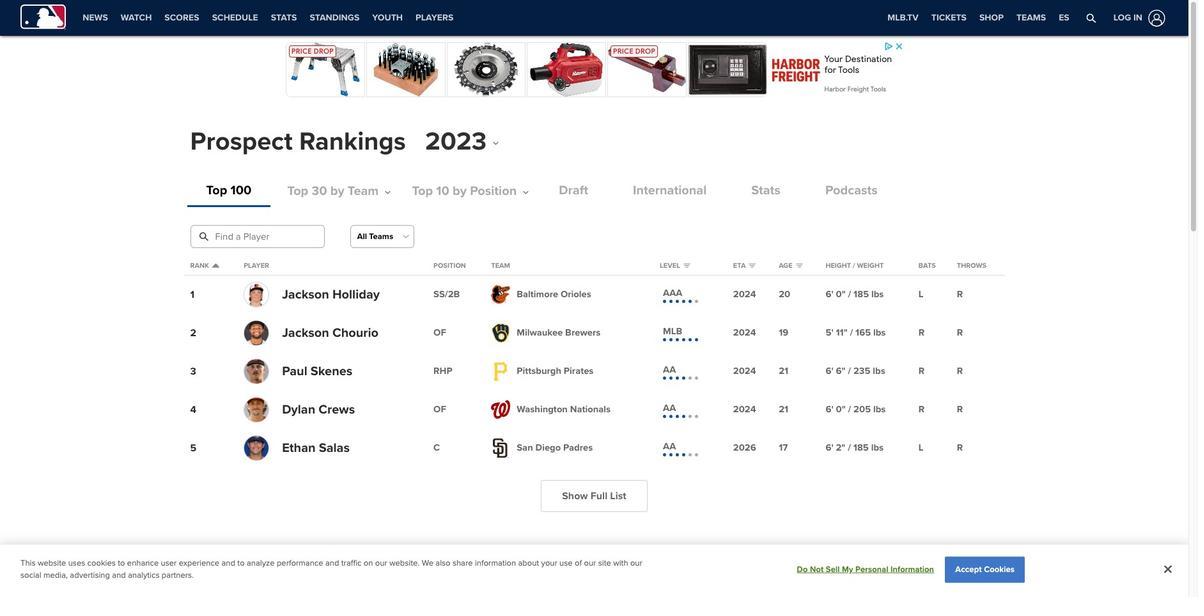 Task type: vqa. For each thing, say whether or not it's contained in the screenshot.


Task type: describe. For each thing, give the bounding box(es) containing it.
shop link
[[973, 0, 1010, 36]]

rhp
[[434, 365, 453, 377]]

aa for ethan salas
[[663, 441, 676, 452]]

6' 2" / 185 lbs
[[826, 442, 884, 454]]

chourio
[[332, 325, 379, 341]]

jackson holliday
[[282, 287, 380, 302]]

mlb.tv
[[888, 12, 919, 23]]

age button
[[779, 262, 803, 270]]

information
[[475, 558, 516, 568]]

of for jackson chourio
[[434, 327, 446, 339]]

2 secondary navigation element from the left
[[460, 0, 567, 36]]

/ for ethan salas
[[848, 442, 851, 454]]

rankings
[[299, 126, 406, 157]]

l for jackson holliday
[[919, 289, 924, 300]]

show full list button
[[541, 480, 648, 512]]

youth link
[[366, 0, 409, 36]]

lbs for ethan salas
[[871, 442, 884, 454]]

standings link
[[303, 0, 366, 36]]

5
[[190, 442, 196, 454]]

baltimore orioles logo image
[[491, 285, 510, 304]]

do not sell my personal information
[[797, 564, 934, 575]]

list
[[610, 490, 627, 502]]

tickets
[[932, 12, 967, 23]]

jackson for jackson holliday
[[282, 287, 329, 302]]

log
[[1114, 12, 1131, 23]]

level
[[660, 262, 680, 270]]

not
[[810, 564, 824, 575]]

100
[[231, 183, 252, 198]]

1 our from the left
[[375, 558, 387, 568]]

scores link
[[158, 0, 206, 36]]

with
[[613, 558, 628, 568]]

shop
[[980, 12, 1004, 23]]

es
[[1059, 12, 1070, 23]]

5' 11" / 165 lbs
[[826, 327, 886, 339]]

cookies
[[87, 558, 116, 568]]

analytics
[[128, 571, 160, 581]]

use
[[560, 558, 573, 568]]

3
[[190, 365, 196, 378]]

of for dylan crews
[[434, 404, 446, 415]]

height / weight
[[826, 262, 884, 270]]

personal
[[856, 564, 889, 575]]

share
[[453, 558, 473, 568]]

filter image for eta
[[749, 262, 756, 269]]

skenes
[[311, 364, 353, 379]]

6' for paul skenes
[[826, 365, 834, 377]]

jackson for jackson chourio
[[282, 325, 329, 341]]

nationals
[[570, 404, 611, 415]]

/ for jackson chourio
[[850, 327, 853, 339]]

aa for paul skenes
[[663, 364, 676, 375]]

also
[[436, 558, 451, 568]]

tickets link
[[925, 0, 973, 36]]

schedule link
[[206, 0, 265, 36]]

sell
[[826, 564, 840, 575]]

stats button
[[752, 183, 781, 198]]

player
[[244, 262, 269, 270]]

news link
[[76, 0, 114, 36]]

privacy alert dialog
[[0, 545, 1189, 597]]

2
[[190, 326, 196, 339]]

1 horizontal spatial team
[[491, 262, 510, 270]]

paul
[[282, 364, 307, 379]]

milwaukee brewers logo image
[[491, 323, 510, 342]]

photo headshot of ethan salas image
[[244, 430, 269, 466]]

baltimore orioles
[[517, 289, 591, 300]]

ethan
[[282, 440, 316, 456]]

teams link
[[1010, 0, 1053, 36]]

weight
[[857, 262, 884, 270]]

1 horizontal spatial and
[[222, 558, 235, 568]]

mlb
[[663, 325, 682, 337]]

185 for jackson holliday
[[854, 289, 869, 300]]

secondary navigation element containing news
[[76, 0, 460, 36]]

throws
[[957, 262, 987, 270]]

pittsburgh
[[517, 365, 562, 377]]

watch
[[121, 12, 152, 23]]

search image
[[199, 232, 209, 241]]

pittsburgh pirates
[[517, 365, 594, 377]]

3 our from the left
[[630, 558, 643, 568]]

6' for dylan crews
[[826, 404, 834, 415]]

do
[[797, 564, 808, 575]]

lbs for jackson chourio
[[873, 327, 886, 339]]

/ for jackson holliday
[[848, 289, 851, 300]]

full
[[591, 490, 608, 502]]

Prospect Search text field
[[215, 226, 302, 247]]

accept
[[956, 564, 982, 575]]

mlb.tv link
[[881, 0, 925, 36]]

dylan
[[282, 402, 315, 417]]

filter image
[[796, 262, 803, 269]]

rank
[[190, 262, 209, 270]]

6' for ethan salas
[[826, 442, 834, 454]]

4
[[190, 403, 196, 416]]

6"
[[836, 365, 846, 377]]

2 horizontal spatial and
[[325, 558, 339, 568]]

2024 for holliday
[[733, 289, 756, 300]]

rank button
[[190, 262, 219, 270]]

padres
[[563, 442, 593, 454]]

height
[[826, 262, 851, 270]]

draft button
[[559, 183, 588, 198]]

6' 0" / 205 lbs
[[826, 404, 886, 415]]

2"
[[836, 442, 846, 454]]

log in button
[[1098, 7, 1168, 29]]

photo headshot of jackson chourio image
[[244, 315, 269, 351]]

san diego padres logo image
[[491, 438, 510, 458]]

10
[[436, 184, 450, 199]]

aaa
[[663, 287, 683, 299]]

age
[[779, 262, 793, 270]]

show full list
[[562, 490, 627, 502]]

schedule
[[212, 12, 258, 23]]

0 horizontal spatial and
[[112, 571, 126, 581]]

165
[[856, 327, 871, 339]]

salas
[[319, 440, 350, 456]]

arrow up image
[[212, 262, 219, 269]]



Task type: locate. For each thing, give the bounding box(es) containing it.
0 horizontal spatial by
[[330, 184, 344, 199]]

lbs right the 235
[[873, 365, 886, 377]]

international
[[633, 183, 707, 198]]

0 horizontal spatial position
[[434, 262, 466, 270]]

players link
[[409, 0, 460, 36]]

1 jackson from the top
[[282, 287, 329, 302]]

major league baseball image
[[20, 4, 66, 30]]

1 by from the left
[[330, 184, 344, 199]]

standings
[[310, 12, 360, 23]]

2 horizontal spatial top
[[412, 184, 433, 199]]

20
[[779, 289, 791, 300]]

filter image right eta
[[749, 262, 756, 269]]

0 horizontal spatial stats
[[271, 12, 297, 23]]

1 vertical spatial 0"
[[836, 404, 846, 415]]

6' 6" / 235 lbs
[[826, 365, 886, 377]]

1 l from the top
[[919, 289, 924, 300]]

2026
[[733, 442, 756, 454]]

0 vertical spatial 21
[[779, 365, 789, 377]]

photo headshot of dylan crews image
[[244, 391, 269, 428]]

6' left 205
[[826, 404, 834, 415]]

social
[[20, 571, 41, 581]]

stats
[[271, 12, 297, 23], [752, 183, 781, 198]]

/ right height
[[853, 262, 855, 270]]

analyze
[[247, 558, 275, 568]]

dylan crews
[[282, 402, 355, 417]]

about
[[518, 558, 539, 568]]

6' 0" / 185 lbs
[[826, 289, 884, 300]]

2 filter image from the left
[[749, 262, 756, 269]]

1 6' from the top
[[826, 289, 834, 300]]

185 for ethan salas
[[854, 442, 869, 454]]

of up rhp on the bottom left of page
[[434, 327, 446, 339]]

lbs right 2" at right bottom
[[871, 442, 884, 454]]

2 to from the left
[[237, 558, 245, 568]]

position up ss/2b
[[434, 262, 466, 270]]

top for top 30 by team
[[287, 184, 308, 199]]

1 vertical spatial 185
[[854, 442, 869, 454]]

/ for dylan crews
[[848, 404, 851, 415]]

0" down height
[[836, 289, 846, 300]]

1 vertical spatial team
[[491, 262, 510, 270]]

international button
[[633, 183, 707, 198]]

2024 for chourio
[[733, 327, 756, 339]]

of
[[575, 558, 582, 568]]

top left "10"
[[412, 184, 433, 199]]

photo headshot of paul skenes image
[[244, 353, 269, 389]]

0 horizontal spatial top
[[206, 183, 227, 198]]

2 0" from the top
[[836, 404, 846, 415]]

headlines
[[278, 540, 365, 564]]

1 to from the left
[[118, 558, 125, 568]]

lbs for jackson holliday
[[872, 289, 884, 300]]

1 vertical spatial aa
[[663, 402, 676, 414]]

traffic
[[341, 558, 362, 568]]

team right 30
[[348, 184, 379, 199]]

diego
[[536, 442, 561, 454]]

on
[[364, 558, 373, 568]]

1 aa from the top
[[663, 364, 676, 375]]

6' down height
[[826, 289, 834, 300]]

2 21 from the top
[[779, 404, 789, 415]]

1 vertical spatial stats
[[752, 183, 781, 198]]

filter image
[[684, 262, 691, 269], [749, 262, 756, 269]]

caret down image
[[401, 235, 411, 239]]

brewers
[[565, 327, 601, 339]]

1 vertical spatial l
[[919, 442, 924, 454]]

2 of from the top
[[434, 404, 446, 415]]

1 2024 from the top
[[733, 289, 756, 300]]

6'
[[826, 289, 834, 300], [826, 365, 834, 377], [826, 404, 834, 415], [826, 442, 834, 454]]

19
[[779, 327, 789, 339]]

205
[[854, 404, 871, 415]]

baltimore
[[517, 289, 558, 300]]

prospect for prospect rankings
[[190, 126, 293, 157]]

crews
[[319, 402, 355, 417]]

21 down the 19
[[779, 365, 789, 377]]

performance
[[277, 558, 323, 568]]

/ for paul skenes
[[848, 365, 851, 377]]

1 horizontal spatial to
[[237, 558, 245, 568]]

advertisement region
[[284, 41, 905, 98]]

2 2024 from the top
[[733, 327, 756, 339]]

information
[[891, 564, 934, 575]]

lbs for paul skenes
[[873, 365, 886, 377]]

21 for skenes
[[779, 365, 789, 377]]

lbs for dylan crews
[[873, 404, 886, 415]]

1 vertical spatial 21
[[779, 404, 789, 415]]

of
[[434, 327, 446, 339], [434, 404, 446, 415]]

our
[[375, 558, 387, 568], [584, 558, 596, 568], [630, 558, 643, 568]]

watch link
[[114, 0, 158, 36]]

30
[[312, 184, 327, 199]]

/ left 205
[[848, 404, 851, 415]]

your
[[541, 558, 557, 568]]

0 vertical spatial team
[[348, 184, 379, 199]]

to right cookies on the bottom of page
[[118, 558, 125, 568]]

2 by from the left
[[453, 184, 467, 199]]

to
[[118, 558, 125, 568], [237, 558, 245, 568]]

0 horizontal spatial team
[[348, 184, 379, 199]]

1 horizontal spatial by
[[453, 184, 467, 199]]

1 horizontal spatial filter image
[[749, 262, 756, 269]]

this
[[20, 558, 36, 568]]

2 aa from the top
[[663, 402, 676, 414]]

/ right 11"
[[850, 327, 853, 339]]

3 aa from the top
[[663, 441, 676, 452]]

top navigation menu bar
[[0, 0, 1189, 36]]

prospect rankings
[[190, 126, 406, 157]]

this website uses cookies to enhance user experience and to analyze performance and traffic on our website. we also share information about your use of our site with our social media, advertising and analytics partners.
[[20, 558, 643, 581]]

0 vertical spatial l
[[919, 289, 924, 300]]

21 up 17
[[779, 404, 789, 415]]

bats
[[919, 262, 936, 270]]

stats link
[[265, 0, 303, 36]]

top
[[206, 183, 227, 198], [287, 184, 308, 199], [412, 184, 433, 199]]

filter image for level
[[684, 262, 691, 269]]

stats inside stats link
[[271, 12, 297, 23]]

0 vertical spatial jackson
[[282, 287, 329, 302]]

17
[[779, 442, 788, 454]]

1 of from the top
[[434, 327, 446, 339]]

21 for crews
[[779, 404, 789, 415]]

3 2024 from the top
[[733, 365, 756, 377]]

lbs
[[872, 289, 884, 300], [873, 327, 886, 339], [873, 365, 886, 377], [873, 404, 886, 415], [871, 442, 884, 454]]

top 100
[[206, 183, 252, 198]]

top left 100
[[206, 183, 227, 198]]

r
[[957, 289, 963, 300], [919, 327, 925, 339], [957, 327, 963, 339], [919, 365, 925, 377], [957, 365, 963, 377], [919, 404, 925, 415], [957, 404, 963, 415], [957, 442, 963, 454]]

top for top 10 by position
[[412, 184, 433, 199]]

0 vertical spatial position
[[470, 184, 517, 199]]

and left traffic
[[325, 558, 339, 568]]

/ right the 6"
[[848, 365, 851, 377]]

6' for jackson holliday
[[826, 289, 834, 300]]

2 l from the top
[[919, 442, 924, 454]]

l for ethan salas
[[919, 442, 924, 454]]

prospect for prospect headlines
[[197, 540, 274, 564]]

2 horizontal spatial our
[[630, 558, 643, 568]]

team
[[348, 184, 379, 199], [491, 262, 510, 270]]

0" for dylan crews
[[836, 404, 846, 415]]

uses
[[68, 558, 85, 568]]

2 vertical spatial aa
[[663, 441, 676, 452]]

1 vertical spatial position
[[434, 262, 466, 270]]

1 vertical spatial of
[[434, 404, 446, 415]]

podcasts
[[825, 183, 878, 198]]

6' left 2" at right bottom
[[826, 442, 834, 454]]

0 vertical spatial 0"
[[836, 289, 846, 300]]

my
[[842, 564, 853, 575]]

show
[[562, 490, 588, 502]]

0 vertical spatial 185
[[854, 289, 869, 300]]

2023
[[425, 126, 487, 157]]

podcasts button
[[825, 183, 878, 198]]

holliday
[[332, 287, 380, 302]]

2 jackson from the top
[[282, 325, 329, 341]]

by
[[330, 184, 344, 199], [453, 184, 467, 199]]

top for top 100
[[206, 183, 227, 198]]

1 horizontal spatial our
[[584, 558, 596, 568]]

secondary navigation element
[[76, 0, 460, 36], [460, 0, 567, 36]]

of up c
[[434, 404, 446, 415]]

accept cookies button
[[945, 557, 1025, 583]]

eta
[[733, 262, 746, 270]]

top left 30
[[287, 184, 308, 199]]

21
[[779, 365, 789, 377], [779, 404, 789, 415]]

/ down height / weight
[[848, 289, 851, 300]]

6' left the 6"
[[826, 365, 834, 377]]

by right 30
[[330, 184, 344, 199]]

0" left 205
[[836, 404, 846, 415]]

0" for jackson holliday
[[836, 289, 846, 300]]

11"
[[836, 327, 848, 339]]

filter image inside eta button
[[749, 262, 756, 269]]

by for 10
[[453, 184, 467, 199]]

aa for dylan crews
[[663, 402, 676, 414]]

1 horizontal spatial stats
[[752, 183, 781, 198]]

our right of
[[584, 558, 596, 568]]

position right "10"
[[470, 184, 517, 199]]

ethan salas
[[282, 440, 350, 456]]

photo headshot of jackson holliday image
[[244, 282, 269, 307]]

1 vertical spatial jackson
[[282, 325, 329, 341]]

teams
[[1017, 12, 1046, 23]]

1 21 from the top
[[779, 365, 789, 377]]

our right with
[[630, 558, 643, 568]]

jackson up paul
[[282, 325, 329, 341]]

filter image right level
[[684, 262, 691, 269]]

lbs right 205
[[873, 404, 886, 415]]

1 horizontal spatial position
[[470, 184, 517, 199]]

cookies
[[984, 564, 1015, 575]]

2024 for skenes
[[733, 365, 756, 377]]

0 vertical spatial of
[[434, 327, 446, 339]]

1 secondary navigation element from the left
[[76, 0, 460, 36]]

pittsburgh pirates logo image
[[491, 362, 510, 381]]

in
[[1134, 12, 1143, 23]]

5'
[[826, 327, 834, 339]]

top 30 by team
[[287, 184, 379, 199]]

185 down height / weight
[[854, 289, 869, 300]]

4 6' from the top
[[826, 442, 834, 454]]

0 vertical spatial aa
[[663, 364, 676, 375]]

es link
[[1053, 0, 1076, 36]]

youth
[[372, 12, 403, 23]]

team up baltimore orioles logo
[[491, 262, 510, 270]]

1 horizontal spatial top
[[287, 184, 308, 199]]

3 6' from the top
[[826, 404, 834, 415]]

jackson chourio
[[282, 325, 379, 341]]

2024 for crews
[[733, 404, 756, 415]]

0 horizontal spatial to
[[118, 558, 125, 568]]

and down cookies on the bottom of page
[[112, 571, 126, 581]]

players
[[416, 12, 454, 23]]

2 our from the left
[[584, 558, 596, 568]]

to left analyze
[[237, 558, 245, 568]]

experience
[[179, 558, 219, 568]]

1 vertical spatial prospect
[[197, 540, 274, 564]]

4 2024 from the top
[[733, 404, 756, 415]]

185 right 2" at right bottom
[[854, 442, 869, 454]]

tertiary navigation element
[[881, 0, 1076, 36]]

/ right 2" at right bottom
[[848, 442, 851, 454]]

our right on
[[375, 558, 387, 568]]

washington nationals
[[517, 404, 611, 415]]

and right experience
[[222, 558, 235, 568]]

do not sell my personal information button
[[797, 557, 934, 583]]

0 horizontal spatial filter image
[[684, 262, 691, 269]]

jackson up the jackson chourio
[[282, 287, 329, 302]]

0 vertical spatial stats
[[271, 12, 297, 23]]

san
[[517, 442, 533, 454]]

1 filter image from the left
[[684, 262, 691, 269]]

lbs down weight
[[872, 289, 884, 300]]

advertising
[[70, 571, 110, 581]]

washington nationals logo image
[[491, 400, 510, 419]]

0 horizontal spatial our
[[375, 558, 387, 568]]

2 6' from the top
[[826, 365, 834, 377]]

site
[[598, 558, 611, 568]]

by right "10"
[[453, 184, 467, 199]]

filter image inside level button
[[684, 262, 691, 269]]

lbs right 165
[[873, 327, 886, 339]]

by for 30
[[330, 184, 344, 199]]

1 0" from the top
[[836, 289, 846, 300]]

0 vertical spatial prospect
[[190, 126, 293, 157]]



